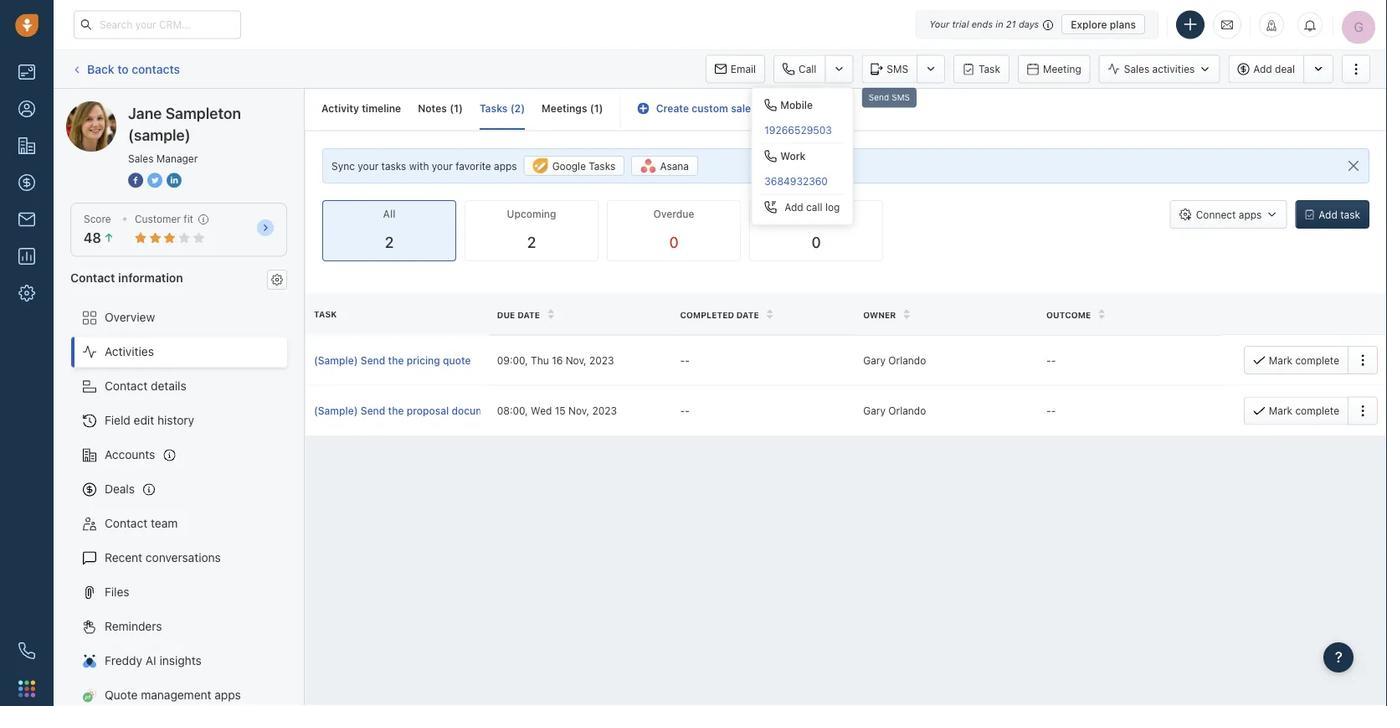 Task type: describe. For each thing, give the bounding box(es) containing it.
asana
[[660, 160, 689, 172]]

activity timeline
[[322, 103, 401, 114]]

manager
[[156, 152, 198, 164]]

add deal button
[[1229, 55, 1304, 83]]

send sms
[[869, 93, 911, 102]]

2 for all
[[385, 233, 394, 251]]

48 button
[[84, 230, 115, 246]]

your trial ends in 21 days
[[930, 19, 1040, 30]]

mark complete for 09:00, thu 16 nov, 2023
[[1270, 354, 1340, 366]]

jane sampleton (sample) up manager
[[128, 104, 241, 144]]

sales manager
[[128, 152, 198, 164]]

your
[[930, 19, 950, 30]]

(sample) send the pricing quote
[[314, 354, 471, 366]]

mark complete for 08:00, wed 15 nov, 2023
[[1270, 405, 1340, 417]]

log
[[826, 201, 840, 213]]

due date
[[497, 310, 540, 319]]

48
[[84, 230, 101, 246]]

sms button
[[862, 55, 917, 83]]

2 your from the left
[[432, 160, 453, 172]]

complete for 08:00, wed 15 nov, 2023
[[1296, 405, 1340, 417]]

send sms tooltip
[[863, 88, 917, 112]]

16
[[552, 354, 563, 366]]

0 for overdue
[[670, 233, 679, 251]]

2 for upcoming
[[527, 233, 536, 251]]

sampleton down contacts on the top
[[129, 101, 186, 115]]

jane sampleton (sample) down contacts on the top
[[100, 101, 237, 115]]

fit
[[184, 213, 193, 225]]

contact team
[[105, 516, 178, 530]]

conversations
[[146, 551, 221, 565]]

) for meetings ( 1 )
[[599, 103, 604, 114]]

google
[[553, 160, 586, 172]]

overview
[[105, 310, 155, 324]]

team
[[151, 516, 178, 530]]

call
[[799, 63, 817, 75]]

contact information
[[70, 270, 183, 284]]

google tasks button
[[524, 156, 625, 176]]

meetings
[[542, 103, 588, 114]]

1 your from the left
[[358, 160, 379, 172]]

activities
[[1153, 63, 1196, 75]]

( for tasks
[[511, 103, 515, 114]]

task inside button
[[979, 63, 1001, 75]]

activity
[[760, 103, 796, 114]]

15
[[555, 405, 566, 417]]

customer
[[135, 213, 181, 225]]

completed date
[[681, 310, 760, 319]]

jane inside jane sampleton (sample)
[[128, 104, 162, 122]]

overdue
[[654, 208, 695, 220]]

1 for notes ( 1 )
[[454, 103, 459, 114]]

0 horizontal spatial task
[[314, 309, 337, 319]]

send for (sample) send the pricing quote
[[361, 354, 386, 366]]

contact for contact information
[[70, 270, 115, 284]]

activity
[[322, 103, 359, 114]]

quote
[[105, 688, 138, 702]]

sms inside tooltip
[[892, 93, 911, 102]]

complete for 09:00, thu 16 nov, 2023
[[1296, 354, 1340, 366]]

09:00,
[[497, 354, 528, 366]]

send inside tooltip
[[869, 93, 890, 102]]

gary for 09:00, thu 16 nov, 2023
[[864, 354, 886, 366]]

) for notes ( 1 )
[[459, 103, 463, 114]]

create
[[656, 103, 689, 114]]

( for meetings
[[590, 103, 594, 114]]

add for add deal
[[1254, 63, 1273, 75]]

21
[[1007, 19, 1017, 30]]

mobile
[[781, 99, 813, 111]]

notes
[[418, 103, 447, 114]]

contact details
[[105, 379, 187, 393]]

nov, inside (sample) send the proposal document 08:00, wed 15 nov, 2023
[[569, 405, 590, 417]]

twitter circled image
[[147, 171, 163, 189]]

in
[[996, 19, 1004, 30]]

all
[[383, 208, 396, 220]]

email image
[[1222, 18, 1234, 32]]

customer fit
[[135, 213, 193, 225]]

tasks ( 2 )
[[480, 103, 525, 114]]

add call log
[[785, 201, 840, 213]]

explore
[[1072, 18, 1108, 30]]

date for due date
[[518, 310, 540, 319]]

timeline
[[362, 103, 401, 114]]

activities
[[105, 345, 154, 359]]

mark complete button for 08:00, wed 15 nov, 2023
[[1245, 397, 1349, 425]]

3684932360 link
[[752, 169, 853, 194]]

phone element
[[10, 634, 44, 668]]

task button
[[954, 55, 1010, 83]]

0 horizontal spatial tasks
[[480, 103, 508, 114]]

thu
[[531, 354, 549, 366]]

add for add task
[[1320, 209, 1338, 220]]

create custom sales activity link
[[638, 103, 796, 114]]

the for pricing
[[388, 354, 404, 366]]

1 horizontal spatial apps
[[494, 160, 517, 172]]

work
[[781, 150, 806, 162]]

(sample) send the pricing quote link
[[314, 353, 481, 368]]

information
[[118, 270, 183, 284]]

recent conversations
[[105, 551, 221, 565]]

orlando for 09:00, thu 16 nov, 2023
[[889, 354, 927, 366]]

notes ( 1 )
[[418, 103, 463, 114]]

gary for 08:00, wed 15 nov, 2023
[[864, 405, 886, 417]]

explore plans
[[1072, 18, 1137, 30]]

(sample) inside jane sampleton (sample)
[[128, 126, 191, 144]]

0 horizontal spatial jane
[[100, 101, 126, 115]]

freddy
[[105, 654, 142, 668]]

sales
[[731, 103, 757, 114]]

trial
[[953, 19, 970, 30]]

0 vertical spatial nov,
[[566, 354, 587, 366]]

phone image
[[18, 642, 35, 659]]

owner
[[864, 310, 897, 319]]

the for proposal
[[388, 405, 404, 417]]

connect apps
[[1197, 209, 1263, 220]]

due
[[497, 310, 515, 319]]

field
[[105, 413, 131, 427]]

add deal
[[1254, 63, 1296, 75]]

contact for contact team
[[105, 516, 148, 530]]

(sample) send the proposal document link
[[314, 403, 501, 418]]

plans
[[1111, 18, 1137, 30]]

back
[[87, 62, 114, 76]]

19266529503 link
[[752, 118, 853, 143]]



Task type: vqa. For each thing, say whether or not it's contained in the screenshot.
leftmost the Completed
yes



Task type: locate. For each thing, give the bounding box(es) containing it.
1 1 from the left
[[454, 103, 459, 114]]

) right notes
[[459, 103, 463, 114]]

score
[[84, 213, 111, 225]]

mark for 08:00, wed 15 nov, 2023
[[1270, 405, 1293, 417]]

(
[[450, 103, 454, 114], [511, 103, 515, 114], [590, 103, 594, 114]]

deal
[[1276, 63, 1296, 75]]

contact up recent
[[105, 516, 148, 530]]

0 vertical spatial complete
[[1296, 354, 1340, 366]]

sampleton up manager
[[166, 104, 241, 122]]

0 vertical spatial the
[[388, 354, 404, 366]]

1 vertical spatial apps
[[1240, 209, 1263, 220]]

2 gary from the top
[[864, 405, 886, 417]]

facebook circled image
[[128, 171, 143, 189]]

2 vertical spatial send
[[361, 405, 386, 417]]

to
[[117, 62, 129, 76]]

days
[[1019, 19, 1040, 30]]

0 horizontal spatial apps
[[215, 688, 241, 702]]

2 horizontal spatial )
[[599, 103, 604, 114]]

0 vertical spatial gary
[[864, 354, 886, 366]]

2023 right 15
[[593, 405, 617, 417]]

add left task
[[1320, 209, 1338, 220]]

(sample) up sales manager
[[128, 126, 191, 144]]

sales for sales activities
[[1125, 63, 1150, 75]]

mark complete button
[[1245, 346, 1349, 375], [1245, 397, 1349, 425]]

1 gary orlando from the top
[[864, 354, 927, 366]]

1 complete from the top
[[1296, 354, 1340, 366]]

send inside (sample) send the proposal document 08:00, wed 15 nov, 2023
[[361, 405, 386, 417]]

freshworks switcher image
[[18, 680, 35, 697]]

meeting button
[[1018, 55, 1091, 83]]

0 vertical spatial gary orlando
[[864, 354, 927, 366]]

2023 inside (sample) send the proposal document 08:00, wed 15 nov, 2023
[[593, 405, 617, 417]]

2 0 from the left
[[812, 233, 821, 251]]

1 mark complete from the top
[[1270, 354, 1340, 366]]

sampleton
[[129, 101, 186, 115], [166, 104, 241, 122]]

gary orlando
[[864, 354, 927, 366], [864, 405, 927, 417]]

1
[[454, 103, 459, 114], [594, 103, 599, 114]]

upcoming
[[507, 208, 557, 220]]

history
[[157, 413, 194, 427]]

0 horizontal spatial 1
[[454, 103, 459, 114]]

your right sync
[[358, 160, 379, 172]]

2
[[515, 103, 521, 114], [385, 233, 394, 251], [527, 233, 536, 251]]

the inside (sample) send the proposal document 08:00, wed 15 nov, 2023
[[388, 405, 404, 417]]

1 vertical spatial completed
[[681, 310, 735, 319]]

2 down upcoming
[[527, 233, 536, 251]]

your right with
[[432, 160, 453, 172]]

1 right the meetings
[[594, 103, 599, 114]]

tasks
[[382, 160, 407, 172]]

--
[[681, 354, 690, 366], [1047, 354, 1056, 366], [681, 405, 690, 417], [1047, 405, 1056, 417]]

sales activities button
[[1100, 55, 1229, 83], [1100, 55, 1221, 83]]

mng settings image
[[271, 274, 283, 285]]

the
[[388, 354, 404, 366], [388, 405, 404, 417]]

files
[[105, 585, 129, 599]]

0 vertical spatial (sample)
[[190, 101, 237, 115]]

completed for completed
[[790, 208, 843, 220]]

0 vertical spatial mark
[[1270, 354, 1293, 366]]

sales for sales manager
[[128, 152, 154, 164]]

add
[[1254, 63, 1273, 75], [785, 201, 804, 213], [1320, 209, 1338, 220]]

08:00,
[[497, 405, 528, 417]]

freddy ai insights
[[105, 654, 202, 668]]

google tasks
[[553, 160, 616, 172]]

1 horizontal spatial date
[[737, 310, 760, 319]]

) right the meetings
[[599, 103, 604, 114]]

( right the meetings
[[590, 103, 594, 114]]

Search your CRM... text field
[[74, 10, 241, 39]]

0 horizontal spatial your
[[358, 160, 379, 172]]

1 horizontal spatial tasks
[[589, 160, 616, 172]]

completed
[[790, 208, 843, 220], [681, 310, 735, 319]]

1 vertical spatial orlando
[[889, 405, 927, 417]]

1 horizontal spatial task
[[979, 63, 1001, 75]]

2 horizontal spatial add
[[1320, 209, 1338, 220]]

0 vertical spatial sales
[[1125, 63, 1150, 75]]

the left proposal
[[388, 405, 404, 417]]

jane
[[100, 101, 126, 115], [128, 104, 162, 122]]

linkedin circled image
[[167, 171, 182, 189]]

orlando
[[889, 354, 927, 366], [889, 405, 927, 417]]

2 vertical spatial contact
[[105, 516, 148, 530]]

) left the meetings
[[521, 103, 525, 114]]

mark complete button for 09:00, thu 16 nov, 2023
[[1245, 346, 1349, 375]]

tasks right google
[[589, 160, 616, 172]]

0 vertical spatial contact
[[70, 270, 115, 284]]

task
[[1341, 209, 1361, 220]]

0 horizontal spatial 0
[[670, 233, 679, 251]]

1 right notes
[[454, 103, 459, 114]]

0 vertical spatial send
[[869, 93, 890, 102]]

0 for completed
[[812, 233, 821, 251]]

field edit history
[[105, 413, 194, 427]]

document
[[452, 405, 501, 417]]

1 vertical spatial (sample)
[[128, 126, 191, 144]]

0 down overdue
[[670, 233, 679, 251]]

sales left activities
[[1125, 63, 1150, 75]]

deals
[[105, 482, 135, 496]]

contact for contact details
[[105, 379, 148, 393]]

jane down to
[[100, 101, 126, 115]]

1 vertical spatial 2023
[[593, 405, 617, 417]]

19266529503
[[765, 124, 832, 136]]

apps right management
[[215, 688, 241, 702]]

0 horizontal spatial (
[[450, 103, 454, 114]]

2 the from the top
[[388, 405, 404, 417]]

1 horizontal spatial add
[[1254, 63, 1273, 75]]

2 vertical spatial apps
[[215, 688, 241, 702]]

contact
[[70, 270, 115, 284], [105, 379, 148, 393], [105, 516, 148, 530]]

3 ( from the left
[[590, 103, 594, 114]]

gary orlando for 09:00, thu 16 nov, 2023
[[864, 354, 927, 366]]

( for notes
[[450, 103, 454, 114]]

1 vertical spatial gary orlando
[[864, 405, 927, 417]]

edit
[[134, 413, 154, 427]]

1 vertical spatial (sample)
[[314, 405, 358, 417]]

2023 right 16
[[590, 354, 614, 366]]

send left the pricing
[[361, 354, 386, 366]]

tasks inside google tasks button
[[589, 160, 616, 172]]

1 vertical spatial tasks
[[589, 160, 616, 172]]

1 horizontal spatial your
[[432, 160, 453, 172]]

1 horizontal spatial )
[[521, 103, 525, 114]]

send down sms button
[[869, 93, 890, 102]]

mark for 09:00, thu 16 nov, 2023
[[1270, 354, 1293, 366]]

orlando for 08:00, wed 15 nov, 2023
[[889, 405, 927, 417]]

add inside button
[[1320, 209, 1338, 220]]

date
[[518, 310, 540, 319], [737, 310, 760, 319]]

accounts
[[105, 448, 155, 462]]

2 down all
[[385, 233, 394, 251]]

2 gary orlando from the top
[[864, 405, 927, 417]]

1 vertical spatial mark
[[1270, 405, 1293, 417]]

(sample) send the proposal document 08:00, wed 15 nov, 2023
[[314, 405, 617, 417]]

1 horizontal spatial 2
[[515, 103, 521, 114]]

add for add call log
[[785, 201, 804, 213]]

create custom sales activity
[[656, 103, 796, 114]]

1 horizontal spatial 1
[[594, 103, 599, 114]]

1 horizontal spatial 0
[[812, 233, 821, 251]]

1 vertical spatial task
[[314, 309, 337, 319]]

1 ) from the left
[[459, 103, 463, 114]]

0 vertical spatial tasks
[[480, 103, 508, 114]]

(sample) inside (sample) send the proposal document 08:00, wed 15 nov, 2023
[[314, 405, 358, 417]]

completed for completed date
[[681, 310, 735, 319]]

2 orlando from the top
[[889, 405, 927, 417]]

tasks
[[480, 103, 508, 114], [589, 160, 616, 172]]

2 mark from the top
[[1270, 405, 1293, 417]]

task
[[979, 63, 1001, 75], [314, 309, 337, 319]]

1 mark from the top
[[1270, 354, 1293, 366]]

nov, right 16
[[566, 354, 587, 366]]

apps
[[494, 160, 517, 172], [1240, 209, 1263, 220], [215, 688, 241, 702]]

0 horizontal spatial date
[[518, 310, 540, 319]]

1 orlando from the top
[[889, 354, 927, 366]]

0 horizontal spatial 2
[[385, 233, 394, 251]]

(sample) for (sample) send the proposal document 08:00, wed 15 nov, 2023
[[314, 405, 358, 417]]

email button
[[706, 55, 766, 83]]

ends
[[972, 19, 994, 30]]

1 vertical spatial gary
[[864, 405, 886, 417]]

3 ) from the left
[[599, 103, 604, 114]]

contact down 48
[[70, 270, 115, 284]]

2 horizontal spatial 2
[[527, 233, 536, 251]]

1 for meetings ( 1 )
[[594, 103, 599, 114]]

nov,
[[566, 354, 587, 366], [569, 405, 590, 417]]

2 left the meetings
[[515, 103, 521, 114]]

1 vertical spatial the
[[388, 405, 404, 417]]

recent
[[105, 551, 143, 565]]

1 horizontal spatial (
[[511, 103, 515, 114]]

0 vertical spatial sms
[[887, 63, 909, 75]]

0 horizontal spatial )
[[459, 103, 463, 114]]

(sample)
[[314, 354, 358, 366], [314, 405, 358, 417]]

sms up the 'send sms'
[[887, 63, 909, 75]]

apps right favorite
[[494, 160, 517, 172]]

add left call
[[785, 201, 804, 213]]

1 vertical spatial complete
[[1296, 405, 1340, 417]]

0 horizontal spatial add
[[785, 201, 804, 213]]

1 vertical spatial sales
[[128, 152, 154, 164]]

back to contacts link
[[70, 56, 181, 82]]

explore plans link
[[1062, 14, 1146, 34]]

0 vertical spatial mark complete
[[1270, 354, 1340, 366]]

quote
[[443, 354, 471, 366]]

) for tasks ( 2 )
[[521, 103, 525, 114]]

0 vertical spatial orlando
[[889, 354, 927, 366]]

contact down activities
[[105, 379, 148, 393]]

(sample) up manager
[[190, 101, 237, 115]]

custom
[[692, 103, 729, 114]]

0 vertical spatial completed
[[790, 208, 843, 220]]

sms down sms button
[[892, 93, 911, 102]]

gary
[[864, 354, 886, 366], [864, 405, 886, 417]]

2023
[[590, 354, 614, 366], [593, 405, 617, 417]]

1 vertical spatial mark complete button
[[1245, 397, 1349, 425]]

2 mark complete button from the top
[[1245, 397, 1349, 425]]

2 1 from the left
[[594, 103, 599, 114]]

1 vertical spatial contact
[[105, 379, 148, 393]]

1 vertical spatial sms
[[892, 93, 911, 102]]

add left deal
[[1254, 63, 1273, 75]]

0 vertical spatial task
[[979, 63, 1001, 75]]

tasks right notes ( 1 )
[[480, 103, 508, 114]]

date for completed date
[[737, 310, 760, 319]]

1 vertical spatial mark complete
[[1270, 405, 1340, 417]]

1 horizontal spatial completed
[[790, 208, 843, 220]]

2 mark complete from the top
[[1270, 405, 1340, 417]]

( right notes
[[450, 103, 454, 114]]

outcome
[[1047, 310, 1092, 319]]

1 vertical spatial nov,
[[569, 405, 590, 417]]

apps right connect
[[1240, 209, 1263, 220]]

0 vertical spatial apps
[[494, 160, 517, 172]]

sync your tasks with your favorite apps
[[332, 160, 517, 172]]

insights
[[160, 654, 202, 668]]

email
[[731, 63, 756, 75]]

2 (sample) from the top
[[314, 405, 358, 417]]

1 the from the top
[[388, 354, 404, 366]]

call button
[[774, 55, 825, 83]]

0 horizontal spatial completed
[[681, 310, 735, 319]]

meeting
[[1044, 63, 1082, 75]]

send down (sample) send the pricing quote
[[361, 405, 386, 417]]

1 0 from the left
[[670, 233, 679, 251]]

details
[[151, 379, 187, 393]]

send for (sample) send the proposal document 08:00, wed 15 nov, 2023
[[361, 405, 386, 417]]

1 horizontal spatial sales
[[1125, 63, 1150, 75]]

0 vertical spatial mark complete button
[[1245, 346, 1349, 375]]

task up (sample) send the pricing quote
[[314, 309, 337, 319]]

2 ( from the left
[[511, 103, 515, 114]]

gary orlando for 08:00, wed 15 nov, 2023
[[864, 405, 927, 417]]

1 date from the left
[[518, 310, 540, 319]]

add inside "button"
[[1254, 63, 1273, 75]]

management
[[141, 688, 212, 702]]

0 down call
[[812, 233, 821, 251]]

0 vertical spatial 2023
[[590, 354, 614, 366]]

sampleton inside jane sampleton (sample)
[[166, 104, 241, 122]]

sales activities
[[1125, 63, 1196, 75]]

wed
[[531, 405, 552, 417]]

2 date from the left
[[737, 310, 760, 319]]

connect
[[1197, 209, 1237, 220]]

nov, right 15
[[569, 405, 590, 417]]

0 vertical spatial (sample)
[[314, 354, 358, 366]]

( left the meetings
[[511, 103, 515, 114]]

1 horizontal spatial jane
[[128, 104, 162, 122]]

the left the pricing
[[388, 354, 404, 366]]

(sample) for (sample) send the pricing quote
[[314, 354, 358, 366]]

favorite
[[456, 160, 491, 172]]

sales up facebook circled image
[[128, 152, 154, 164]]

task down your trial ends in 21 days
[[979, 63, 1001, 75]]

09:00, thu 16 nov, 2023
[[497, 354, 614, 366]]

pricing
[[407, 354, 440, 366]]

jane sampleton (sample)
[[100, 101, 237, 115], [128, 104, 241, 144]]

2 horizontal spatial (
[[590, 103, 594, 114]]

1 gary from the top
[[864, 354, 886, 366]]

proposal
[[407, 405, 449, 417]]

1 ( from the left
[[450, 103, 454, 114]]

1 (sample) from the top
[[314, 354, 358, 366]]

quote management apps
[[105, 688, 241, 702]]

2 complete from the top
[[1296, 405, 1340, 417]]

ai
[[146, 654, 156, 668]]

0 horizontal spatial sales
[[128, 152, 154, 164]]

jane down contacts on the top
[[128, 104, 162, 122]]

sms inside button
[[887, 63, 909, 75]]

1 mark complete button from the top
[[1245, 346, 1349, 375]]

2 ) from the left
[[521, 103, 525, 114]]

2 horizontal spatial apps
[[1240, 209, 1263, 220]]

1 vertical spatial send
[[361, 354, 386, 366]]



